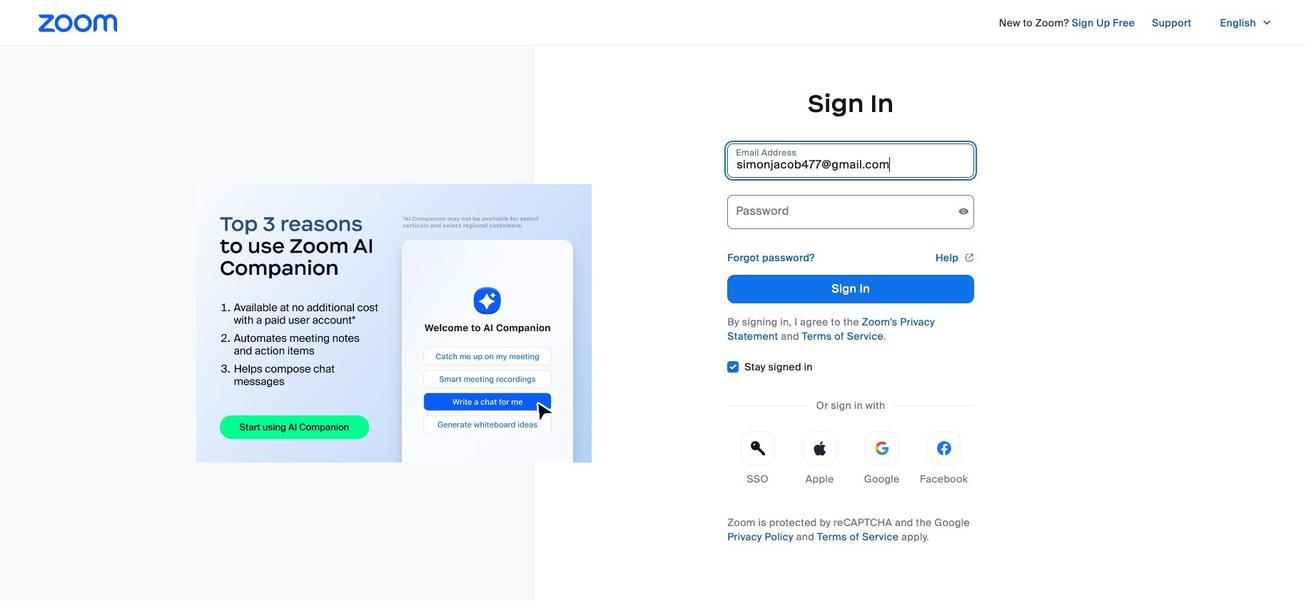 Task type: vqa. For each thing, say whether or not it's contained in the screenshot.
start using zoom ai companion 'image'
yes



Task type: describe. For each thing, give the bounding box(es) containing it.
window new image
[[965, 250, 975, 265]]

Password password field
[[728, 195, 975, 229]]

down image
[[1263, 16, 1273, 30]]

start using zoom ai companion image
[[196, 184, 592, 463]]



Task type: locate. For each thing, give the bounding box(es) containing it.
sign in with apple image
[[813, 441, 828, 455]]

zoom logo image
[[39, 14, 117, 32]]

Email Address email field
[[728, 143, 975, 177]]



